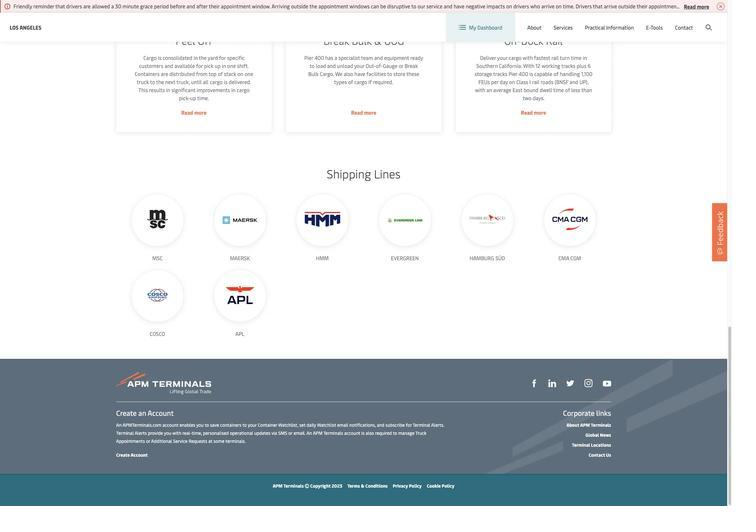 Task type: describe. For each thing, give the bounding box(es) containing it.
links
[[596, 408, 611, 418]]

an apmterminals.com account enables you to save containers to your container watchlist, set daily watchlist email notifications, and subscribe for terminal alerts. terminal alerts provide you with real-time, personalised operational updates via sms or email. an apm terminals account is also required to manage truck appointments or additional service requests at some terminals.
[[116, 422, 444, 444]]

ⓒ
[[305, 483, 309, 489]]

allowed
[[92, 3, 110, 10]]

yard
[[208, 54, 218, 61]]

1 vertical spatial the
[[199, 54, 207, 61]]

in down next
[[166, 86, 170, 93]]

1 vertical spatial &
[[361, 483, 364, 489]]

required
[[375, 430, 392, 436]]

of-
[[376, 62, 383, 69]]

apm_icons_v3_quay &amp; marine image
[[304, 0, 423, 21]]

days.
[[533, 94, 544, 102]]

1 vertical spatial you
[[164, 430, 171, 436]]

close alert image
[[717, 3, 725, 10]]

cma cgm link
[[544, 195, 596, 262]]

hamburg sud image
[[470, 215, 505, 224]]

practical
[[585, 24, 605, 31]]

email.
[[294, 430, 306, 436]]

0 vertical spatial time.
[[563, 3, 574, 10]]

terminal locations
[[572, 442, 611, 448]]

day
[[500, 78, 508, 85]]

1 horizontal spatial an
[[307, 430, 312, 436]]

cma
[[559, 255, 569, 262]]

global menu button
[[589, 13, 639, 32]]

next
[[165, 78, 175, 85]]

of inside cargo is consolidated in the yard for specific customers and available for pick up in one shift. containers are distributed from top of stack on one truck to the next truck, until all cargo is delivered. this results in significant improvements in cargo pick-up time.
[[218, 70, 223, 77]]

apm_icons_v3_rail image
[[474, 0, 593, 21]]

all
[[203, 78, 208, 85]]

policy for privacy policy
[[409, 483, 422, 489]]

2 horizontal spatial with
[[523, 54, 533, 61]]

us
[[606, 452, 611, 458]]

0 vertical spatial terminals
[[591, 422, 611, 428]]

instagram image
[[584, 379, 593, 388]]

0 horizontal spatial are
[[83, 3, 91, 10]]

on-
[[504, 34, 521, 47]]

than
[[581, 86, 592, 93]]

2 vertical spatial account
[[131, 452, 148, 458]]

stack
[[224, 70, 236, 77]]

out-
[[366, 62, 376, 69]]

global news link
[[586, 432, 611, 438]]

cargo down delivered.
[[237, 86, 249, 93]]

team
[[361, 54, 373, 61]]

apm terminals ⓒ copyright 2023
[[273, 483, 342, 489]]

updates
[[254, 430, 270, 436]]

grace
[[140, 3, 153, 10]]

switch location button
[[536, 19, 582, 26]]

enables
[[180, 422, 195, 428]]

handling
[[560, 70, 580, 77]]

more inside read more button
[[697, 3, 709, 10]]

1 horizontal spatial bulk
[[352, 34, 372, 47]]

information
[[606, 24, 634, 31]]

cargo up improvements
[[210, 78, 222, 85]]

shift.
[[237, 62, 249, 69]]

1 vertical spatial up
[[190, 94, 196, 102]]

1 vertical spatial one
[[244, 70, 253, 77]]

1 horizontal spatial you
[[196, 422, 204, 428]]

contact button
[[675, 13, 693, 42]]

1 horizontal spatial with
[[475, 86, 485, 93]]

break inside pier 400 has a specialist team and equipment ready to load and unload your out-of-gauge or break bulk cargo. we also have facilities to store these types of cargo if required.
[[405, 62, 418, 69]]

cargo inside deliver your cargo with fastest rail turn time in southern california. with 12 working tracks plus 6 storage tracks pier 400 is capable of handling 1,100 feus per day on class i rail roads (bnsf and up), with an average east bound dwell time of less than two days.
[[509, 54, 521, 61]]

some
[[214, 438, 225, 444]]

cookie policy link
[[427, 483, 455, 489]]

of inside pier 400 has a specialist team and equipment ready to load and unload your out-of-gauge or break bulk cargo. we also have facilities to store these types of cargo if required.
[[348, 78, 353, 85]]

read more up login / create account
[[684, 3, 709, 10]]

results
[[149, 86, 165, 93]]

hamburg süd link
[[462, 195, 513, 262]]

truck,
[[176, 78, 190, 85]]

read for peel off
[[181, 109, 193, 116]]

2 vertical spatial the
[[156, 78, 164, 85]]

equipment
[[384, 54, 409, 61]]

2 outside from the left
[[618, 3, 636, 10]]

to inside cargo is consolidated in the yard for specific customers and available for pick up in one shift. containers are distributed from top of stack on one truck to the next truck, until all cargo is delivered. this results in significant improvements in cargo pick-up time.
[[150, 78, 155, 85]]

in down delivered.
[[231, 86, 235, 93]]

alerts
[[135, 430, 147, 436]]

feus
[[478, 78, 490, 85]]

1 vertical spatial time
[[553, 86, 564, 93]]

privacy
[[393, 483, 408, 489]]

location
[[563, 19, 582, 26]]

menu
[[619, 19, 632, 26]]

real-
[[182, 430, 192, 436]]

is down the stack
[[224, 78, 227, 85]]

1 appointment from the left
[[221, 3, 251, 10]]

services button
[[554, 13, 573, 42]]

window
[[680, 3, 698, 10]]

linkedin__x28_alt_x29__3_ link
[[548, 379, 556, 387]]

2 vertical spatial apm
[[273, 483, 283, 489]]

requests
[[189, 438, 207, 444]]

in up the stack
[[222, 62, 226, 69]]

impacts
[[487, 3, 505, 10]]

create inside login / create account link
[[680, 19, 695, 26]]

logo 5 image
[[147, 289, 167, 301]]

twitter image
[[566, 380, 574, 387]]

evergreen
[[391, 255, 419, 262]]

apm inside the an apmterminals.com account enables you to save containers to your container watchlist, set daily watchlist email notifications, and subscribe for terminal alerts. terminal alerts provide you with real-time, personalised operational updates via sms or email. an apm terminals account is also required to manage truck appointments or additional service requests at some terminals.
[[313, 430, 323, 436]]

0 horizontal spatial one
[[227, 62, 236, 69]]

los angeles
[[10, 24, 41, 31]]

msc
[[152, 255, 163, 262]]

on up switch location button
[[556, 3, 562, 10]]

pier inside deliver your cargo with fastest rail turn time in southern california. with 12 working tracks plus 6 storage tracks pier 400 is capable of handling 1,100 feus per day on class i rail roads (bnsf and up), with an average east bound dwell time of less than two days.
[[509, 70, 517, 77]]

of down working
[[554, 70, 559, 77]]

read more for peel off
[[181, 109, 206, 116]]

0 vertical spatial account
[[696, 19, 715, 26]]

watchlist,
[[278, 422, 298, 428]]

2023
[[332, 483, 342, 489]]

0 vertical spatial apm
[[580, 422, 590, 428]]

6
[[588, 62, 591, 69]]

create account
[[116, 452, 148, 458]]

2 appointment from the left
[[318, 3, 348, 10]]

to left save
[[205, 422, 209, 428]]

1 horizontal spatial up
[[215, 62, 220, 69]]

and left after at the top left
[[187, 3, 195, 10]]

0 vertical spatial have
[[454, 3, 465, 10]]

your inside the an apmterminals.com account enables you to save containers to your container watchlist, set daily watchlist email notifications, and subscribe for terminal alerts. terminal alerts provide you with real-time, personalised operational updates via sms or email. an apm terminals account is also required to manage truck appointments or additional service requests at some terminals.
[[248, 422, 257, 428]]

0 horizontal spatial or
[[146, 438, 150, 444]]

my dashboard
[[469, 24, 502, 31]]

east
[[513, 86, 522, 93]]

and up cargo. we
[[327, 62, 336, 69]]

0 horizontal spatial an
[[116, 422, 122, 428]]

fill 44 link
[[566, 379, 574, 387]]

tools
[[651, 24, 663, 31]]

cookie
[[427, 483, 441, 489]]

msc link
[[132, 195, 183, 262]]

1 vertical spatial account
[[344, 430, 360, 436]]

containers
[[135, 70, 159, 77]]

windows
[[350, 3, 370, 10]]

to left the our
[[411, 3, 416, 10]]

bulk inside pier 400 has a specialist team and equipment ready to load and unload your out-of-gauge or break bulk cargo. we also have facilities to store these types of cargo if required.
[[308, 70, 319, 77]]

cma cgm
[[559, 255, 581, 262]]

privacy policy
[[393, 483, 422, 489]]

reminder
[[33, 3, 54, 10]]

apl
[[235, 330, 244, 337]]

2 vertical spatial terminal
[[572, 442, 590, 448]]

bound
[[524, 86, 538, 93]]

time,
[[192, 430, 202, 436]]

2 horizontal spatial a
[[732, 3, 732, 10]]

pick-
[[179, 94, 190, 102]]

1 horizontal spatial or
[[288, 430, 293, 436]]

cargo inside pier 400 has a specialist team and equipment ready to load and unload your out-of-gauge or break bulk cargo. we also have facilities to store these types of cargo if required.
[[354, 78, 367, 85]]

corporate links
[[563, 408, 611, 418]]

this
[[138, 86, 148, 93]]

if
[[368, 78, 372, 85]]

0 horizontal spatial terminals
[[284, 483, 304, 489]]

terms & conditions link
[[348, 483, 388, 489]]

instagram link
[[584, 379, 593, 388]]

these
[[406, 70, 419, 77]]

login / create account link
[[651, 13, 715, 32]]

you tube link
[[603, 379, 611, 387]]

in inside deliver your cargo with fastest rail turn time in southern california. with 12 working tracks plus 6 storage tracks pier 400 is capable of handling 1,100 feus per day on class i rail roads (bnsf and up), with an average east bound dwell time of less than two days.
[[583, 54, 587, 61]]

personalised
[[203, 430, 229, 436]]

0 vertical spatial for
[[219, 54, 226, 61]]

subscribe
[[386, 422, 405, 428]]

1 vertical spatial rail
[[532, 78, 539, 85]]

also inside pier 400 has a specialist team and equipment ready to load and unload your out-of-gauge or break bulk cargo. we also have facilities to store these types of cargo if required.
[[344, 70, 353, 77]]

time. inside cargo is consolidated in the yard for specific customers and available for pick up in one shift. containers are distributed from top of stack on one truck to the next truck, until all cargo is delivered. this results in significant improvements in cargo pick-up time.
[[197, 94, 209, 102]]

notifications,
[[349, 422, 376, 428]]

peel
[[176, 34, 195, 47]]

2 that from the left
[[593, 3, 603, 10]]

1 vertical spatial account
[[148, 408, 174, 418]]

and inside cargo is consolidated in the yard for specific customers and available for pick up in one shift. containers are distributed from top of stack on one truck to the next truck, until all cargo is delivered. this results in significant improvements in cargo pick-up time.
[[164, 62, 173, 69]]

oog
[[384, 34, 404, 47]]

0 horizontal spatial tracks
[[493, 70, 507, 77]]

contact us link
[[589, 452, 611, 458]]

can
[[371, 3, 379, 10]]

1 vertical spatial an
[[138, 408, 146, 418]]

read more for on-dock rail
[[521, 109, 546, 116]]

per
[[491, 78, 499, 85]]

to down subscribe
[[393, 430, 397, 436]]

apl link
[[214, 270, 266, 338]]

1 that from the left
[[55, 3, 65, 10]]

global news
[[586, 432, 611, 438]]

read more button
[[684, 2, 709, 10]]

1 vertical spatial for
[[196, 62, 203, 69]]



Task type: vqa. For each thing, say whether or not it's contained in the screenshot.
The Vessel Schedule
no



Task type: locate. For each thing, give the bounding box(es) containing it.
0 vertical spatial with
[[523, 54, 533, 61]]

pier inside pier 400 has a specialist team and equipment ready to load and unload your out-of-gauge or break bulk cargo. we also have facilities to store these types of cargo if required.
[[304, 54, 313, 61]]

1 horizontal spatial that
[[593, 3, 603, 10]]

one
[[227, 62, 236, 69], [244, 70, 253, 77]]

have left facilities
[[354, 70, 365, 77]]

a right turned
[[732, 3, 732, 10]]

3 appointment from the left
[[649, 3, 679, 10]]

12
[[535, 62, 540, 69]]

1 vertical spatial contact
[[589, 452, 605, 458]]

policy right privacy on the right bottom of page
[[409, 483, 422, 489]]

read more down if
[[351, 109, 376, 116]]

shape link
[[530, 379, 538, 387]]

california.
[[499, 62, 522, 69]]

terminals inside the an apmterminals.com account enables you to save containers to your container watchlist, set daily watchlist email notifications, and subscribe for terminal alerts. terminal alerts provide you with real-time, personalised operational updates via sms or email. an apm terminals account is also required to manage truck appointments or additional service requests at some terminals.
[[324, 430, 343, 436]]

are inside cargo is consolidated in the yard for specific customers and available for pick up in one shift. containers are distributed from top of stack on one truck to the next truck, until all cargo is delivered. this results in significant improvements in cargo pick-up time.
[[161, 70, 168, 77]]

create for create an account
[[116, 408, 137, 418]]

also down notifications,
[[366, 430, 374, 436]]

apmt footer logo image
[[116, 372, 211, 394]]

read for on-dock rail
[[521, 109, 533, 116]]

storage
[[475, 70, 492, 77]]

a inside pier 400 has a specialist team and equipment ready to load and unload your out-of-gauge or break bulk cargo. we also have facilities to store these types of cargo if required.
[[334, 54, 337, 61]]

1 drivers from the left
[[66, 3, 82, 10]]

deliver
[[480, 54, 496, 61]]

1 horizontal spatial account
[[344, 430, 360, 436]]

cargo left if
[[354, 78, 367, 85]]

süd
[[496, 255, 505, 262]]

cargo. we
[[320, 70, 342, 77]]

0 vertical spatial you
[[196, 422, 204, 428]]

pier
[[304, 54, 313, 61], [509, 70, 517, 77]]

0 horizontal spatial terminal
[[116, 430, 134, 436]]

off
[[198, 34, 212, 47]]

1 horizontal spatial &
[[374, 34, 382, 47]]

2 policy from the left
[[442, 483, 455, 489]]

to up operational
[[242, 422, 247, 428]]

outside up menu
[[618, 3, 636, 10]]

break up the these
[[405, 62, 418, 69]]

rail up working
[[551, 54, 559, 61]]

their right after at the top left
[[209, 3, 220, 10]]

and down consolidated on the left top of the page
[[164, 62, 173, 69]]

1 vertical spatial tracks
[[493, 70, 507, 77]]

outside right arriving
[[291, 3, 308, 10]]

create down the 'appointments'
[[116, 452, 130, 458]]

0 horizontal spatial 400
[[314, 54, 324, 61]]

read inside button
[[684, 3, 696, 10]]

account left enables
[[162, 422, 179, 428]]

1 vertical spatial have
[[354, 70, 365, 77]]

an up apmterminals.com
[[138, 408, 146, 418]]

1 horizontal spatial tracks
[[561, 62, 575, 69]]

0 horizontal spatial contact
[[589, 452, 605, 458]]

1 horizontal spatial your
[[354, 62, 364, 69]]

1 horizontal spatial be
[[708, 3, 714, 10]]

your up updates
[[248, 422, 257, 428]]

maersk image
[[222, 203, 258, 238]]

is down notifications,
[[361, 430, 365, 436]]

deliver your cargo with fastest rail turn time in southern california. with 12 working tracks plus 6 storage tracks pier 400 is capable of handling 1,100 feus per day on class i rail roads (bnsf and up), with an average east bound dwell time of less than two days.
[[475, 54, 592, 102]]

0 vertical spatial create
[[680, 19, 695, 26]]

0 vertical spatial 400
[[314, 54, 324, 61]]

distributed
[[169, 70, 195, 77]]

on inside cargo is consolidated in the yard for specific customers and available for pick up in one shift. containers are distributed from top of stack on one truck to the next truck, until all cargo is delivered. this results in significant improvements in cargo pick-up time.
[[237, 70, 243, 77]]

0 vertical spatial one
[[227, 62, 236, 69]]

significant
[[171, 86, 195, 93]]

2 drivers from the left
[[513, 3, 529, 10]]

dwell
[[540, 86, 552, 93]]

improvements
[[197, 86, 230, 93]]

global menu
[[603, 19, 632, 26]]

dashboard
[[478, 24, 502, 31]]

appointment up login
[[649, 3, 679, 10]]

average
[[493, 86, 511, 93]]

create for create account
[[116, 452, 130, 458]]

1 vertical spatial apm
[[313, 430, 323, 436]]

0 vertical spatial the
[[310, 3, 317, 10]]

break up has
[[323, 34, 349, 47]]

0 horizontal spatial a
[[111, 3, 114, 10]]

account down email
[[344, 430, 360, 436]]

read for break bulk & oog
[[351, 109, 363, 116]]

time up plus on the right of page
[[571, 54, 581, 61]]

2 vertical spatial your
[[248, 422, 257, 428]]

0 horizontal spatial that
[[55, 3, 65, 10]]

1 arrive from the left
[[541, 3, 555, 10]]

gauge
[[383, 62, 397, 69]]

of
[[218, 70, 223, 77], [554, 70, 559, 77], [348, 78, 353, 85], [565, 86, 570, 93]]

apmterminals.com
[[123, 422, 161, 428]]

0 horizontal spatial with
[[172, 430, 181, 436]]

that right reminder on the top of the page
[[55, 3, 65, 10]]

policy for cookie policy
[[442, 483, 455, 489]]

and up the less
[[570, 78, 578, 85]]

required.
[[373, 78, 393, 85]]

bulk up team on the top
[[352, 34, 372, 47]]

is inside the an apmterminals.com account enables you to save containers to your container watchlist, set daily watchlist email notifications, and subscribe for terminal alerts. terminal alerts provide you with real-time, personalised operational updates via sms or email. an apm terminals account is also required to manage truck appointments or additional service requests at some terminals.
[[361, 430, 365, 436]]

2 vertical spatial for
[[406, 422, 412, 428]]

for inside the an apmterminals.com account enables you to save containers to your container watchlist, set daily watchlist email notifications, and subscribe for terminal alerts. terminal alerts provide you with real-time, personalised operational updates via sms or email. an apm terminals account is also required to manage truck appointments or additional service requests at some terminals.
[[406, 422, 412, 428]]

for up from
[[196, 62, 203, 69]]

contact for contact
[[675, 24, 693, 31]]

create account link
[[116, 452, 148, 458]]

0 vertical spatial time
[[571, 54, 581, 61]]

1 outside from the left
[[291, 3, 308, 10]]

linkedin image
[[548, 380, 556, 387]]

be right "can"
[[380, 3, 386, 10]]

after
[[196, 3, 208, 10]]

0 horizontal spatial time
[[553, 86, 564, 93]]

specialist
[[338, 54, 360, 61]]

1 vertical spatial your
[[354, 62, 364, 69]]

to down gauge in the right top of the page
[[387, 70, 392, 77]]

0 horizontal spatial about
[[528, 24, 542, 31]]

on right day
[[509, 78, 515, 85]]

create an account
[[116, 408, 174, 418]]

0 vertical spatial tracks
[[561, 62, 575, 69]]

0 horizontal spatial also
[[344, 70, 353, 77]]

drivers
[[66, 3, 82, 10], [513, 3, 529, 10]]

1,100
[[581, 70, 592, 77]]

1 their from the left
[[209, 3, 220, 10]]

2 arrive from the left
[[604, 3, 617, 10]]

0 vertical spatial or
[[399, 62, 403, 69]]

that
[[55, 3, 65, 10], [593, 3, 603, 10]]

evergreen image
[[387, 218, 423, 223]]

your inside pier 400 has a specialist team and equipment ready to load and unload your out-of-gauge or break bulk cargo. we also have facilities to store these types of cargo if required.
[[354, 62, 364, 69]]

0 vertical spatial bulk
[[352, 34, 372, 47]]

0 vertical spatial global
[[603, 19, 618, 26]]

evergreen link
[[379, 195, 431, 262]]

hamburg süd
[[470, 255, 505, 262]]

more for peel off
[[194, 109, 206, 116]]

an
[[486, 86, 492, 93], [138, 408, 146, 418]]

be right will
[[708, 3, 714, 10]]

0 vertical spatial an
[[486, 86, 492, 93]]

1 horizontal spatial outside
[[618, 3, 636, 10]]

an down the feus
[[486, 86, 492, 93]]

with up with
[[523, 54, 533, 61]]

also down unload
[[344, 70, 353, 77]]

0 horizontal spatial arrive
[[541, 3, 555, 10]]

about for about apm terminals
[[567, 422, 579, 428]]

1 horizontal spatial apm
[[313, 430, 323, 436]]

1 policy from the left
[[409, 483, 422, 489]]

e-tools
[[646, 24, 663, 31]]

0 horizontal spatial appointment
[[221, 3, 251, 10]]

1 vertical spatial create
[[116, 408, 137, 418]]

more for break bulk & oog
[[364, 109, 376, 116]]

cargo up california.
[[509, 54, 521, 61]]

about down corporate
[[567, 422, 579, 428]]

terminals left 'ⓒ'
[[284, 483, 304, 489]]

for
[[219, 54, 226, 61], [196, 62, 203, 69], [406, 422, 412, 428]]

2 horizontal spatial the
[[310, 3, 317, 10]]

have left negative
[[454, 3, 465, 10]]

and inside deliver your cargo with fastest rail turn time in southern california. with 12 working tracks plus 6 storage tracks pier 400 is capable of handling 1,100 feus per day on class i rail roads (bnsf and up), with an average east bound dwell time of less than two days.
[[570, 78, 578, 85]]

unload
[[337, 62, 353, 69]]

cma cgm image
[[552, 209, 588, 230]]

an up the 'appointments'
[[116, 422, 122, 428]]

read more down pick-
[[181, 109, 206, 116]]

to up results
[[150, 78, 155, 85]]

pier 400 has a specialist team and equipment ready to load and unload your out-of-gauge or break bulk cargo. we also have facilities to store these types of cargo if required.
[[304, 54, 423, 85]]

1 horizontal spatial a
[[334, 54, 337, 61]]

terminal up the 'appointments'
[[116, 430, 134, 436]]

400 inside deliver your cargo with fastest rail turn time in southern california. with 12 working tracks plus 6 storage tracks pier 400 is capable of handling 1,100 feus per day on class i rail roads (bnsf and up), with an average east bound dwell time of less than two days.
[[519, 70, 528, 77]]

apm down corporate links
[[580, 422, 590, 428]]

0 vertical spatial an
[[116, 422, 122, 428]]

time. left drivers
[[563, 3, 574, 10]]

1 horizontal spatial have
[[454, 3, 465, 10]]

period
[[154, 3, 169, 10]]

pier down california.
[[509, 70, 517, 77]]

about for about
[[528, 24, 542, 31]]

terminal down global news
[[572, 442, 590, 448]]

rail right i
[[532, 78, 539, 85]]

one up the stack
[[227, 62, 236, 69]]

create up apmterminals.com
[[116, 408, 137, 418]]

terms & conditions
[[348, 483, 388, 489]]

about up on-dock rail
[[528, 24, 542, 31]]

feedback button
[[712, 203, 728, 261]]

1 horizontal spatial terminal
[[413, 422, 430, 428]]

msc image
[[141, 208, 174, 231]]

global inside button
[[603, 19, 618, 26]]

global for global menu
[[603, 19, 618, 26]]

2 horizontal spatial terminal
[[572, 442, 590, 448]]

more down days.
[[534, 109, 546, 116]]

outside
[[291, 3, 308, 10], [618, 3, 636, 10]]

a left 30 in the left top of the page
[[111, 3, 114, 10]]

2 horizontal spatial appointment
[[649, 3, 679, 10]]

0 vertical spatial are
[[83, 3, 91, 10]]

1 horizontal spatial are
[[161, 70, 168, 77]]

more down improvements
[[194, 109, 206, 116]]

apl image
[[222, 284, 258, 306]]

or down alerts
[[146, 438, 150, 444]]

are up next
[[161, 70, 168, 77]]

0 horizontal spatial for
[[196, 62, 203, 69]]

apm_icons_v3_container storage image
[[134, 0, 253, 21]]

for right yard
[[219, 54, 226, 61]]

create right /
[[680, 19, 695, 26]]

will
[[699, 3, 707, 10]]

more left close alert icon on the right of page
[[697, 3, 709, 10]]

more down if
[[364, 109, 376, 116]]

on up delivered.
[[237, 70, 243, 77]]

are left the allowed
[[83, 3, 91, 10]]

0 horizontal spatial bulk
[[308, 70, 319, 77]]

tracks up day
[[493, 70, 507, 77]]

feedback
[[715, 211, 725, 245]]

your up california.
[[497, 54, 507, 61]]

cargo
[[509, 54, 521, 61], [210, 78, 222, 85], [354, 78, 367, 85], [237, 86, 249, 93]]

and inside the an apmterminals.com account enables you to save containers to your container watchlist, set daily watchlist email notifications, and subscribe for terminal alerts. terminal alerts provide you with real-time, personalised operational updates via sms or email. an apm terminals account is also required to manage truck appointments or additional service requests at some terminals.
[[377, 422, 384, 428]]

and right service
[[444, 3, 452, 10]]

0 horizontal spatial their
[[209, 3, 220, 10]]

class
[[516, 78, 528, 85]]

to left load
[[310, 62, 314, 69]]

daily
[[307, 422, 316, 428]]

truck
[[416, 430, 427, 436]]

apm left 'ⓒ'
[[273, 483, 283, 489]]

on inside deliver your cargo with fastest rail turn time in southern california. with 12 working tracks plus 6 storage tracks pier 400 is capable of handling 1,100 feus per day on class i rail roads (bnsf and up), with an average east bound dwell time of less than two days.
[[509, 78, 515, 85]]

2 vertical spatial or
[[146, 438, 150, 444]]

0 vertical spatial account
[[162, 422, 179, 428]]

0 horizontal spatial global
[[586, 432, 599, 438]]

service
[[173, 438, 188, 444]]

until
[[191, 78, 202, 85]]

policy
[[409, 483, 422, 489], [442, 483, 455, 489]]

about apm terminals link
[[567, 422, 611, 428]]

2 vertical spatial create
[[116, 452, 130, 458]]

appointments
[[116, 438, 145, 444]]

1 horizontal spatial terminals
[[324, 430, 343, 436]]

you
[[196, 422, 204, 428], [164, 430, 171, 436]]

via
[[272, 430, 277, 436]]

1 horizontal spatial their
[[637, 3, 648, 10]]

an inside deliver your cargo with fastest rail turn time in southern california. with 12 working tracks plus 6 storage tracks pier 400 is capable of handling 1,100 feus per day on class i rail roads (bnsf and up), with an average east bound dwell time of less than two days.
[[486, 86, 492, 93]]

time. down improvements
[[197, 94, 209, 102]]

and up of-
[[374, 54, 383, 61]]

up right pick
[[215, 62, 220, 69]]

1 vertical spatial terminals
[[324, 430, 343, 436]]

pick
[[204, 62, 213, 69]]

400 inside pier 400 has a specialist team and equipment ready to load and unload your out-of-gauge or break bulk cargo. we also have facilities to store these types of cargo if required.
[[314, 54, 324, 61]]

2 be from the left
[[708, 3, 714, 10]]

0 horizontal spatial apm
[[273, 483, 283, 489]]

service
[[427, 3, 443, 10]]

with up the service
[[172, 430, 181, 436]]

or inside pier 400 has a specialist team and equipment ready to load and unload your out-of-gauge or break bulk cargo. we also have facilities to store these types of cargo if required.
[[399, 62, 403, 69]]

email
[[337, 422, 348, 428]]

0 horizontal spatial &
[[361, 483, 364, 489]]

my dashboard button
[[459, 13, 502, 42]]

facebook image
[[530, 380, 538, 387]]

of left the less
[[565, 86, 570, 93]]

more for on-dock rail
[[534, 109, 546, 116]]

additional
[[151, 438, 172, 444]]

1 horizontal spatial drivers
[[513, 3, 529, 10]]

login / create account
[[663, 19, 715, 26]]

or up store
[[399, 62, 403, 69]]

hmm
[[316, 255, 329, 262]]

on right impacts
[[506, 3, 512, 10]]

appointment left the windows
[[318, 3, 348, 10]]

0 vertical spatial also
[[344, 70, 353, 77]]

pier left has
[[304, 54, 313, 61]]

1 vertical spatial bulk
[[308, 70, 319, 77]]

practical information
[[585, 24, 634, 31]]

1 vertical spatial are
[[161, 70, 168, 77]]

create
[[680, 19, 695, 26], [116, 408, 137, 418], [116, 452, 130, 458]]

appointment left "window."
[[221, 3, 251, 10]]

disruptive
[[387, 3, 410, 10]]

you up additional
[[164, 430, 171, 436]]

consolidated
[[163, 54, 192, 61]]

policy right 'cookie'
[[442, 483, 455, 489]]

i
[[529, 78, 531, 85]]

appointment
[[221, 3, 251, 10], [318, 3, 348, 10], [649, 3, 679, 10]]

have inside pier 400 has a specialist team and equipment ready to load and unload your out-of-gauge or break bulk cargo. we also have facilities to store these types of cargo if required.
[[354, 70, 365, 77]]

1 be from the left
[[380, 3, 386, 10]]

your inside deliver your cargo with fastest rail turn time in southern california. with 12 working tracks plus 6 storage tracks pier 400 is capable of handling 1,100 feus per day on class i rail roads (bnsf and up), with an average east bound dwell time of less than two days.
[[497, 54, 507, 61]]

time
[[571, 54, 581, 61], [553, 86, 564, 93]]

global for global news
[[586, 432, 599, 438]]

2 horizontal spatial apm
[[580, 422, 590, 428]]

0 vertical spatial pier
[[304, 54, 313, 61]]

read more for break bulk & oog
[[351, 109, 376, 116]]

your down team on the top
[[354, 62, 364, 69]]

0 horizontal spatial break
[[323, 34, 349, 47]]

0 vertical spatial about
[[528, 24, 542, 31]]

0 vertical spatial &
[[374, 34, 382, 47]]

400 up load
[[314, 54, 324, 61]]

1 vertical spatial or
[[288, 430, 293, 436]]

of right "types"
[[348, 78, 353, 85]]

0 vertical spatial contact
[[675, 24, 693, 31]]

0 horizontal spatial up
[[190, 94, 196, 102]]

arrive up global menu button
[[604, 3, 617, 10]]

1 vertical spatial terminal
[[116, 430, 134, 436]]

0 vertical spatial terminal
[[413, 422, 430, 428]]

with inside the an apmterminals.com account enables you to save containers to your container watchlist, set daily watchlist email notifications, and subscribe for terminal alerts. terminal alerts provide you with real-time, personalised operational updates via sms or email. an apm terminals account is also required to manage truck appointments or additional service requests at some terminals.
[[172, 430, 181, 436]]

with down the feus
[[475, 86, 485, 93]]

is inside deliver your cargo with fastest rail turn time in southern california. with 12 working tracks plus 6 storage tracks pier 400 is capable of handling 1,100 feus per day on class i rail roads (bnsf and up), with an average east bound dwell time of less than two days.
[[529, 70, 533, 77]]

1 vertical spatial an
[[307, 430, 312, 436]]

have
[[454, 3, 465, 10], [354, 70, 365, 77]]

terminals up global news
[[591, 422, 611, 428]]

break
[[323, 34, 349, 47], [405, 62, 418, 69]]

0 horizontal spatial time.
[[197, 94, 209, 102]]

is right cargo
[[158, 54, 161, 61]]

1 horizontal spatial time
[[571, 54, 581, 61]]

& left "oog"
[[374, 34, 382, 47]]

tracks up handling
[[561, 62, 575, 69]]

arrive right who
[[541, 3, 555, 10]]

1 horizontal spatial appointment
[[318, 3, 348, 10]]

of right 'top'
[[218, 70, 223, 77]]

1 horizontal spatial one
[[244, 70, 253, 77]]

1 horizontal spatial 400
[[519, 70, 528, 77]]

1 vertical spatial time.
[[197, 94, 209, 102]]

youtube image
[[603, 381, 611, 387]]

2 their from the left
[[637, 3, 648, 10]]

also inside the an apmterminals.com account enables you to save containers to your container watchlist, set daily watchlist email notifications, and subscribe for terminal alerts. terminal alerts provide you with real-time, personalised operational updates via sms or email. an apm terminals account is also required to manage truck appointments or additional service requests at some terminals.
[[366, 430, 374, 436]]

& right terms
[[361, 483, 364, 489]]

hmm image
[[305, 212, 340, 227]]

minute
[[123, 3, 139, 10]]

contact for contact us
[[589, 452, 605, 458]]

drivers left who
[[513, 3, 529, 10]]

0 horizontal spatial have
[[354, 70, 365, 77]]

at
[[208, 438, 212, 444]]

2 horizontal spatial your
[[497, 54, 507, 61]]

on
[[506, 3, 512, 10], [556, 3, 562, 10], [237, 70, 243, 77], [509, 78, 515, 85]]

in up the available
[[193, 54, 198, 61]]

available
[[174, 62, 195, 69]]

our
[[418, 3, 425, 10]]

0 horizontal spatial drivers
[[66, 3, 82, 10]]

1 horizontal spatial rail
[[551, 54, 559, 61]]

1 vertical spatial break
[[405, 62, 418, 69]]

for up manage
[[406, 422, 412, 428]]

be
[[380, 3, 386, 10], [708, 3, 714, 10]]

with
[[523, 62, 534, 69]]

1 horizontal spatial policy
[[442, 483, 455, 489]]

1 vertical spatial with
[[475, 86, 485, 93]]



